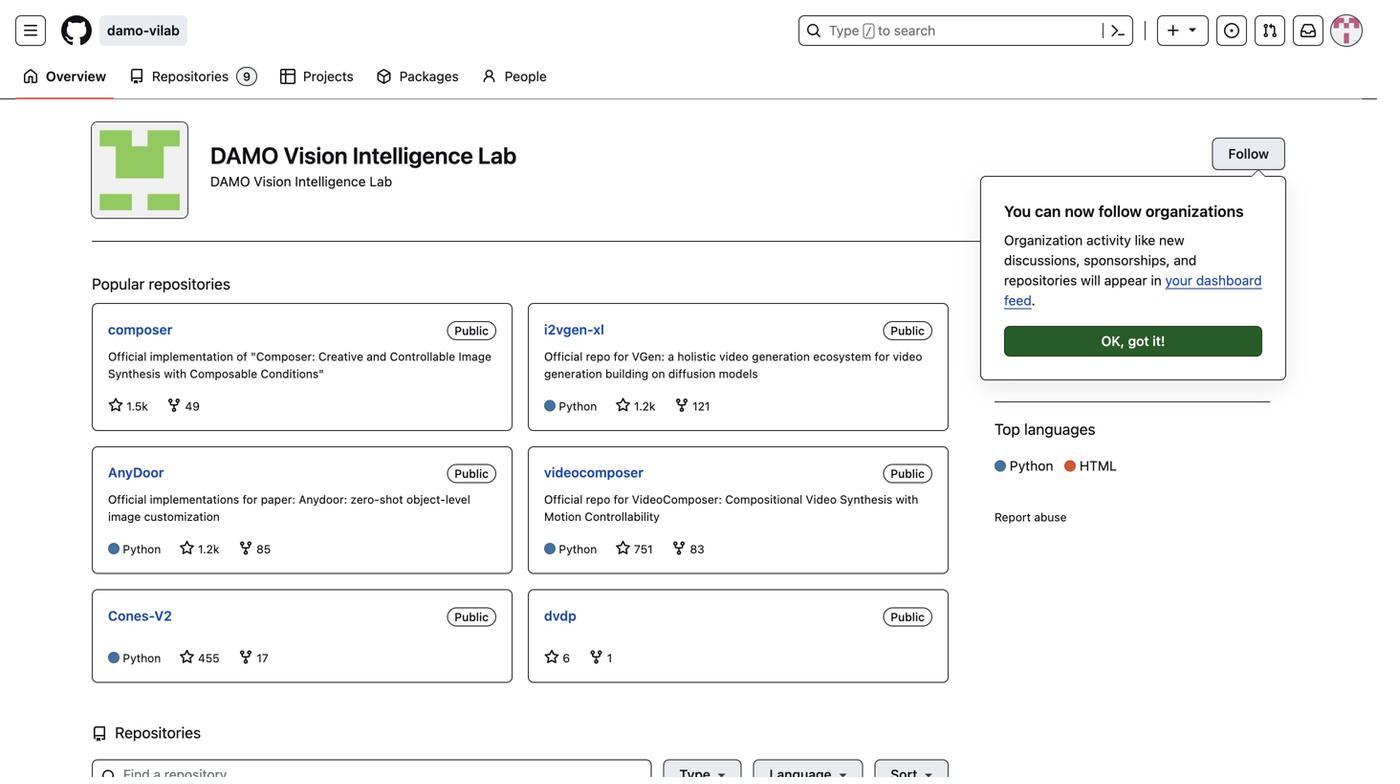 Task type: vqa. For each thing, say whether or not it's contained in the screenshot.
building at top left
yes



Task type: locate. For each thing, give the bounding box(es) containing it.
forks image
[[167, 398, 182, 413], [238, 541, 253, 556], [671, 541, 687, 556], [238, 650, 253, 665]]

1.2k link down customization
[[179, 541, 219, 558]]

generation down i2vgen-xl link
[[544, 367, 602, 380]]

official inside official implementations for paper: anydoor: zero-shot object-level image customization
[[108, 493, 147, 507]]

video
[[719, 350, 749, 363], [893, 350, 922, 363]]

public for videocomposer
[[891, 467, 925, 481]]

stars image down customization
[[179, 541, 195, 556]]

damo
[[210, 142, 279, 169], [210, 174, 250, 189]]

49
[[182, 400, 200, 413]]

official up "motion"
[[544, 493, 583, 507]]

top
[[995, 420, 1020, 438]]

repo image
[[129, 69, 144, 84]]

0 vertical spatial and
[[1174, 252, 1197, 268]]

to right /
[[878, 22, 890, 38]]

1 horizontal spatial people link
[[995, 273, 1270, 296]]

1 horizontal spatial video
[[893, 350, 922, 363]]

1 horizontal spatial of
[[995, 353, 1007, 369]]

public for dvdp
[[891, 611, 925, 624]]

models
[[719, 367, 758, 380]]

python
[[559, 400, 597, 413], [1010, 458, 1053, 474], [123, 543, 161, 556], [559, 543, 597, 556], [123, 652, 161, 665]]

a right vgen:
[[668, 350, 674, 363]]

1 vertical spatial repo
[[586, 493, 610, 507]]

1 vertical spatial with
[[896, 493, 918, 507]]

vilab
[[149, 22, 180, 38]]

751
[[631, 543, 653, 556]]

0 horizontal spatial stars image
[[179, 650, 195, 665]]

forks image inside the "83" link
[[671, 541, 687, 556]]

0 vertical spatial vision
[[284, 142, 348, 169]]

dvdp
[[544, 608, 576, 624]]

1
[[604, 652, 612, 665]]

0 vertical spatial 1.2k
[[631, 400, 655, 413]]

of left this
[[995, 353, 1007, 369]]

for up controllability
[[614, 493, 629, 507]]

1 horizontal spatial stars image
[[179, 541, 195, 556]]

1.2k link
[[616, 398, 655, 415], [179, 541, 219, 558]]

python for anydoor
[[123, 543, 161, 556]]

0 horizontal spatial and
[[367, 350, 387, 363]]

people link
[[474, 62, 555, 91], [995, 273, 1270, 296]]

implementations
[[150, 493, 239, 507]]

popular
[[92, 275, 145, 293]]

1 vertical spatial to
[[1140, 333, 1153, 349]]

forks image
[[674, 398, 689, 413]]

repositories down discussions, at right
[[1004, 273, 1077, 288]]

shot
[[379, 493, 403, 507]]

0 vertical spatial to
[[878, 22, 890, 38]]

official down composer
[[108, 350, 147, 363]]

search image
[[101, 769, 117, 778]]

must
[[1021, 333, 1052, 349]]

video
[[806, 493, 837, 507]]

0 vertical spatial synthesis
[[108, 367, 161, 380]]

forks image for 17
[[238, 650, 253, 665]]

of
[[237, 350, 247, 363], [995, 353, 1007, 369]]

python down cones-v2 link
[[123, 652, 161, 665]]

forks image for 83
[[671, 541, 687, 556]]

creative
[[318, 350, 363, 363]]

0 horizontal spatial a
[[668, 350, 674, 363]]

stars image for 1.2k
[[616, 398, 631, 413]]

composable
[[190, 367, 257, 380]]

1 video from the left
[[719, 350, 749, 363]]

top languages
[[995, 420, 1096, 438]]

repo inside official repo for vgen: a holistic video generation ecosystem for video generation building on diffusion models
[[586, 350, 610, 363]]

people
[[505, 68, 547, 84], [995, 275, 1042, 293]]

stars image for 6
[[544, 650, 559, 665]]

of up composable
[[237, 350, 247, 363]]

official up image
[[108, 493, 147, 507]]

forks image inside 85 link
[[238, 541, 253, 556]]

1 horizontal spatial lab
[[478, 142, 517, 169]]

you left can
[[1004, 202, 1031, 220]]

1 vertical spatial you
[[995, 333, 1018, 349]]

with inside official implementation of "composer: creative and controllable image synthesis with composable conditions"
[[164, 367, 187, 380]]

1 horizontal spatial stars image
[[544, 650, 559, 665]]

repositories
[[152, 68, 229, 84], [111, 724, 201, 742]]

stars image inside 751 link
[[616, 541, 631, 556]]

1 horizontal spatial 1.2k
[[631, 400, 655, 413]]

stars image inside 455 link
[[179, 650, 195, 665]]

0 horizontal spatial video
[[719, 350, 749, 363]]

official for i2vgen-xl
[[544, 350, 583, 363]]

0 vertical spatial lab
[[478, 142, 517, 169]]

a
[[1075, 333, 1082, 349], [1221, 333, 1228, 349], [668, 350, 674, 363]]

Find a repository… search field
[[92, 760, 652, 778]]

stars image inside 6 link
[[544, 650, 559, 665]]

stars image down controllability
[[616, 541, 631, 556]]

forks image right 751
[[671, 541, 687, 556]]

level
[[446, 493, 470, 507]]

0 horizontal spatial repositories
[[149, 275, 230, 293]]

751 link
[[616, 541, 653, 558]]

repo for videocomposer
[[586, 493, 610, 507]]

people link down sponsorships, at the right top of page
[[995, 273, 1270, 296]]

1 vertical spatial synthesis
[[840, 493, 893, 507]]

1 horizontal spatial with
[[896, 493, 918, 507]]

2 horizontal spatial stars image
[[616, 541, 631, 556]]

damo down '9'
[[210, 142, 279, 169]]

1 horizontal spatial synthesis
[[840, 493, 893, 507]]

forks image down official implementations for paper: anydoor: zero-shot object-level image customization in the left bottom of the page
[[238, 541, 253, 556]]

customization
[[144, 510, 220, 524]]

html
[[1080, 458, 1117, 474]]

videocomposer:
[[632, 493, 722, 507]]

for inside official repo for videocomposer: compositional video synthesis with motion controllability
[[614, 493, 629, 507]]

you
[[1004, 202, 1031, 220], [995, 333, 1018, 349]]

python up videocomposer link
[[559, 400, 597, 413]]

121
[[689, 400, 710, 413]]

for left paper:
[[243, 493, 258, 507]]

1 vertical spatial and
[[367, 350, 387, 363]]

6
[[559, 652, 570, 665]]

0 vertical spatial repo
[[586, 350, 610, 363]]

1 vertical spatial people link
[[995, 273, 1270, 296]]

to
[[878, 22, 890, 38], [1140, 333, 1153, 349]]

popular repositories
[[92, 275, 230, 293]]

repositories right repo icon
[[111, 724, 201, 742]]

1 repo from the top
[[586, 350, 610, 363]]

official inside official repo for vgen: a holistic video generation ecosystem for video generation building on diffusion models
[[544, 350, 583, 363]]

see
[[1156, 333, 1178, 349]]

has
[[1104, 313, 1126, 329]]

forks image right 455
[[238, 650, 253, 665]]

search
[[894, 22, 935, 38]]

anydoor:
[[299, 493, 347, 507]]

video right ecosystem
[[893, 350, 922, 363]]

1 horizontal spatial 1.2k link
[[616, 398, 655, 415]]

you down this
[[995, 333, 1018, 349]]

python down image
[[123, 543, 161, 556]]

1.2k link down building
[[616, 398, 655, 415]]

1 horizontal spatial generation
[[752, 350, 810, 363]]

"composer:
[[251, 350, 315, 363]]

0 horizontal spatial 1.2k link
[[179, 541, 219, 558]]

0 vertical spatial you
[[1004, 202, 1031, 220]]

official
[[108, 350, 147, 363], [544, 350, 583, 363], [108, 493, 147, 507], [544, 493, 583, 507]]

0 horizontal spatial synthesis
[[108, 367, 161, 380]]

1.2k link for anydoor
[[179, 541, 219, 558]]

1 vertical spatial repositories
[[111, 724, 201, 742]]

videocomposer link
[[544, 465, 644, 481]]

to inside this organization has no public members. you must be a member to see who's a part of this organization.
[[1140, 333, 1153, 349]]

ecosystem
[[813, 350, 871, 363]]

report abuse link
[[995, 511, 1067, 524]]

1 vertical spatial generation
[[544, 367, 602, 380]]

people link right 'packages'
[[474, 62, 555, 91]]

and up your
[[1174, 252, 1197, 268]]

official inside official repo for videocomposer: compositional video synthesis with motion controllability
[[544, 493, 583, 507]]

1 horizontal spatial people
[[995, 275, 1042, 293]]

official inside official implementation of "composer: creative and controllable image synthesis with composable conditions"
[[108, 350, 147, 363]]

2 horizontal spatial stars image
[[616, 398, 631, 413]]

and
[[1174, 252, 1197, 268], [367, 350, 387, 363]]

repo inside official repo for videocomposer: compositional video synthesis with motion controllability
[[586, 493, 610, 507]]

repositories inside organization activity like new discussions, sponsorships,                   and repositories will appear in
[[1004, 273, 1077, 288]]

composer link
[[108, 322, 172, 337]]

to left the it!
[[1140, 333, 1153, 349]]

forks image right the "1.5k"
[[167, 398, 182, 413]]

0 horizontal spatial stars image
[[108, 398, 123, 413]]

a right be at top
[[1075, 333, 1082, 349]]

lab
[[478, 142, 517, 169], [369, 174, 392, 189]]

issue opened image
[[1224, 23, 1239, 38]]

0 vertical spatial 1.2k link
[[616, 398, 655, 415]]

1 vertical spatial damo
[[210, 174, 250, 189]]

and inside organization activity like new discussions, sponsorships,                   and repositories will appear in
[[1174, 252, 1197, 268]]

python down top languages
[[1010, 458, 1053, 474]]

0 horizontal spatial 1.2k
[[195, 543, 219, 556]]

1 vertical spatial vision
[[254, 174, 291, 189]]

video up models
[[719, 350, 749, 363]]

for up building
[[614, 350, 629, 363]]

1.5k
[[123, 400, 148, 413]]

sponsorships,
[[1084, 252, 1170, 268]]

for inside official implementations for paper: anydoor: zero-shot object-level image customization
[[243, 493, 258, 507]]

and right "creative"
[[367, 350, 387, 363]]

for for videocomposer
[[614, 493, 629, 507]]

1 vertical spatial lab
[[369, 174, 392, 189]]

organization.
[[1037, 353, 1117, 369]]

with right video
[[896, 493, 918, 507]]

synthesis right video
[[840, 493, 893, 507]]

1 horizontal spatial and
[[1174, 252, 1197, 268]]

repo down videocomposer link
[[586, 493, 610, 507]]

repositories up composer link
[[149, 275, 230, 293]]

1.2k link for i2vgen-xl
[[616, 398, 655, 415]]

python for videocomposer
[[559, 543, 597, 556]]

0 horizontal spatial people link
[[474, 62, 555, 91]]

vision
[[284, 142, 348, 169], [254, 174, 291, 189]]

official repo for vgen: a holistic video generation ecosystem for video generation building on diffusion models
[[544, 350, 922, 380]]

repo down xl
[[586, 350, 610, 363]]

overview link
[[15, 62, 114, 91]]

git pull request image
[[1262, 23, 1278, 38]]

stars image
[[108, 398, 123, 413], [179, 541, 195, 556], [616, 541, 631, 556]]

table image
[[280, 69, 295, 84]]

stars image
[[616, 398, 631, 413], [179, 650, 195, 665], [544, 650, 559, 665]]

forks image inside 17 link
[[238, 650, 253, 665]]

your
[[1165, 273, 1193, 288]]

official down i2vgen-
[[544, 350, 583, 363]]

with down implementation
[[164, 367, 187, 380]]

a left part
[[1221, 333, 1228, 349]]

forks image inside 49 link
[[167, 398, 182, 413]]

1 vertical spatial 1.2k link
[[179, 541, 219, 558]]

motion
[[544, 510, 581, 524]]

1 vertical spatial people
[[995, 275, 1042, 293]]

i2vgen-
[[544, 322, 593, 337]]

people right person icon
[[505, 68, 547, 84]]

stars image left 49 link
[[108, 398, 123, 413]]

paper:
[[261, 493, 295, 507]]

repo
[[586, 350, 610, 363], [586, 493, 610, 507]]

2 repo from the top
[[586, 493, 610, 507]]

generation
[[752, 350, 810, 363], [544, 367, 602, 380]]

cones-v2 link
[[108, 608, 172, 624]]

repositories down vilab
[[152, 68, 229, 84]]

python down "motion"
[[559, 543, 597, 556]]

image
[[108, 510, 141, 524]]

0 horizontal spatial of
[[237, 350, 247, 363]]

1 horizontal spatial repositories
[[1004, 273, 1077, 288]]

with
[[164, 367, 187, 380], [896, 493, 918, 507]]

building
[[605, 367, 648, 380]]

0 vertical spatial with
[[164, 367, 187, 380]]

synthesis
[[108, 367, 161, 380], [840, 493, 893, 507]]

fork image
[[589, 650, 604, 665]]

1.2k down on
[[631, 400, 655, 413]]

cones-v2
[[108, 608, 172, 624]]

generation up models
[[752, 350, 810, 363]]

synthesis up the "1.5k"
[[108, 367, 161, 380]]

vgen:
[[632, 350, 665, 363]]

notifications image
[[1301, 23, 1316, 38]]

85 link
[[238, 541, 271, 558]]

controllability
[[585, 510, 660, 524]]

0 horizontal spatial people
[[505, 68, 547, 84]]

your dashboard feed link
[[1004, 273, 1262, 308]]

None search field
[[92, 760, 949, 778]]

1 vertical spatial 1.2k
[[195, 543, 219, 556]]

0 horizontal spatial with
[[164, 367, 187, 380]]

members.
[[1190, 313, 1251, 329]]

you inside this organization has no public members. you must be a member to see who's a part of this organization.
[[995, 333, 1018, 349]]

damo right '@damo vilab' image
[[210, 174, 250, 189]]

people down discussions, at right
[[995, 275, 1042, 293]]

you can now follow organizations
[[1004, 202, 1244, 220]]

1.2k down customization
[[195, 543, 219, 556]]

1 horizontal spatial to
[[1140, 333, 1153, 349]]

official repo for videocomposer: compositional video synthesis with motion controllability
[[544, 493, 918, 524]]

0 vertical spatial damo
[[210, 142, 279, 169]]



Task type: describe. For each thing, give the bounding box(es) containing it.
will
[[1081, 273, 1101, 288]]

report abuse
[[995, 511, 1067, 524]]

damo-vilab link
[[99, 15, 187, 46]]

in
[[1151, 273, 1162, 288]]

1 horizontal spatial a
[[1075, 333, 1082, 349]]

python link
[[995, 456, 1061, 476]]

got
[[1128, 333, 1149, 349]]

0 vertical spatial intelligence
[[353, 142, 473, 169]]

report
[[995, 511, 1031, 524]]

stars image inside '1.5k' link
[[108, 398, 123, 413]]

public for anydoor
[[455, 467, 489, 481]]

overview
[[46, 68, 106, 84]]

damo-vilab
[[107, 22, 180, 38]]

forks image for 85
[[238, 541, 253, 556]]

type
[[829, 22, 859, 38]]

organization
[[1024, 313, 1101, 329]]

for for anydoor
[[243, 493, 258, 507]]

this organization has no public members. you must be a member to see who's a part of this organization.
[[995, 313, 1257, 369]]

121 link
[[674, 398, 710, 415]]

damo-
[[107, 22, 149, 38]]

holistic
[[677, 350, 716, 363]]

forks image for 49
[[167, 398, 182, 413]]

image
[[459, 350, 492, 363]]

homepage image
[[61, 15, 92, 46]]

member
[[1086, 333, 1137, 349]]

type / to search
[[829, 22, 935, 38]]

official implementations for paper: anydoor: zero-shot object-level image customization
[[108, 493, 470, 524]]

stars image for 455
[[179, 650, 195, 665]]

0 horizontal spatial generation
[[544, 367, 602, 380]]

plus image
[[1166, 23, 1181, 38]]

i2vgen-xl
[[544, 322, 604, 337]]

1.2k for anydoor
[[195, 543, 219, 556]]

stars image for anydoor
[[179, 541, 195, 556]]

implementation
[[150, 350, 233, 363]]

0 vertical spatial repositories
[[152, 68, 229, 84]]

9
[[243, 70, 251, 83]]

xl
[[593, 322, 604, 337]]

packages
[[400, 68, 459, 84]]

repo for i2vgen-xl
[[586, 350, 610, 363]]

official for videocomposer
[[544, 493, 583, 507]]

0 vertical spatial generation
[[752, 350, 810, 363]]

organization
[[1004, 232, 1083, 248]]

2 horizontal spatial a
[[1221, 333, 1228, 349]]

compositional
[[725, 493, 803, 507]]

and inside official implementation of "composer: creative and controllable image synthesis with composable conditions"
[[367, 350, 387, 363]]

command palette image
[[1110, 23, 1126, 38]]

public for cones-v2
[[455, 611, 489, 624]]

455 link
[[179, 650, 220, 667]]

49 link
[[167, 398, 200, 415]]

1 vertical spatial intelligence
[[295, 174, 366, 189]]

1 link
[[589, 650, 612, 667]]

repo image
[[92, 727, 107, 742]]

@damo vilab image
[[92, 122, 187, 218]]

controllable
[[390, 350, 455, 363]]

python inside python link
[[1010, 458, 1053, 474]]

official for anydoor
[[108, 493, 147, 507]]

be
[[1055, 333, 1071, 349]]

projects
[[303, 68, 354, 84]]

/
[[865, 25, 872, 38]]

public for i2vgen-xl
[[891, 324, 925, 337]]

html link
[[1065, 456, 1125, 476]]

of inside this organization has no public members. you must be a member to see who's a part of this organization.
[[995, 353, 1007, 369]]

6 link
[[544, 650, 570, 667]]

v2
[[154, 608, 172, 624]]

.
[[1032, 293, 1035, 308]]

home image
[[23, 69, 38, 84]]

no
[[1130, 313, 1145, 329]]

who's
[[1182, 333, 1217, 349]]

ok, got it! button
[[1004, 326, 1262, 357]]

package image
[[377, 69, 392, 84]]

ok,
[[1101, 333, 1125, 349]]

0 horizontal spatial lab
[[369, 174, 392, 189]]

discussions,
[[1004, 252, 1080, 268]]

0 vertical spatial people
[[505, 68, 547, 84]]

person image
[[482, 69, 497, 84]]

official for composer
[[108, 350, 147, 363]]

Follow damo-vilab submit
[[1212, 138, 1285, 170]]

synthesis inside official repo for videocomposer: compositional video synthesis with motion controllability
[[840, 493, 893, 507]]

new
[[1159, 232, 1185, 248]]

triangle down image
[[1185, 22, 1200, 37]]

follow
[[1099, 202, 1142, 220]]

i2vgen-xl link
[[544, 322, 604, 337]]

2 video from the left
[[893, 350, 922, 363]]

0 horizontal spatial to
[[878, 22, 890, 38]]

83 link
[[671, 541, 704, 558]]

dvdp link
[[544, 608, 576, 624]]

your dashboard feed
[[1004, 273, 1262, 308]]

for right ecosystem
[[875, 350, 890, 363]]

0 vertical spatial people link
[[474, 62, 555, 91]]

abuse
[[1034, 511, 1067, 524]]

languages
[[1024, 420, 1096, 438]]

of inside official implementation of "composer: creative and controllable image synthesis with composable conditions"
[[237, 350, 247, 363]]

synthesis inside official implementation of "composer: creative and controllable image synthesis with composable conditions"
[[108, 367, 161, 380]]

python for i2vgen-xl
[[559, 400, 597, 413]]

this
[[995, 313, 1021, 329]]

2 damo from the top
[[210, 174, 250, 189]]

on
[[652, 367, 665, 380]]

appear
[[1104, 273, 1147, 288]]

organizations
[[1146, 202, 1244, 220]]

public
[[1149, 313, 1186, 329]]

can
[[1035, 202, 1061, 220]]

cones-
[[108, 608, 154, 624]]

1.2k for i2vgen-xl
[[631, 400, 655, 413]]

part
[[1232, 333, 1257, 349]]

activity
[[1086, 232, 1131, 248]]

for for i2vgen-xl
[[614, 350, 629, 363]]

with inside official repo for videocomposer: compositional video synthesis with motion controllability
[[896, 493, 918, 507]]

stars image for videocomposer
[[616, 541, 631, 556]]

diffusion
[[668, 367, 716, 380]]

composer
[[108, 322, 172, 337]]

public for composer
[[455, 324, 489, 337]]

projects link
[[273, 62, 361, 91]]

a inside official repo for vgen: a holistic video generation ecosystem for video generation building on diffusion models
[[668, 350, 674, 363]]

455
[[195, 652, 220, 665]]

83
[[687, 543, 704, 556]]

1 damo from the top
[[210, 142, 279, 169]]

official implementation of "composer: creative and controllable image synthesis with composable conditions"
[[108, 350, 492, 380]]

like
[[1135, 232, 1156, 248]]



